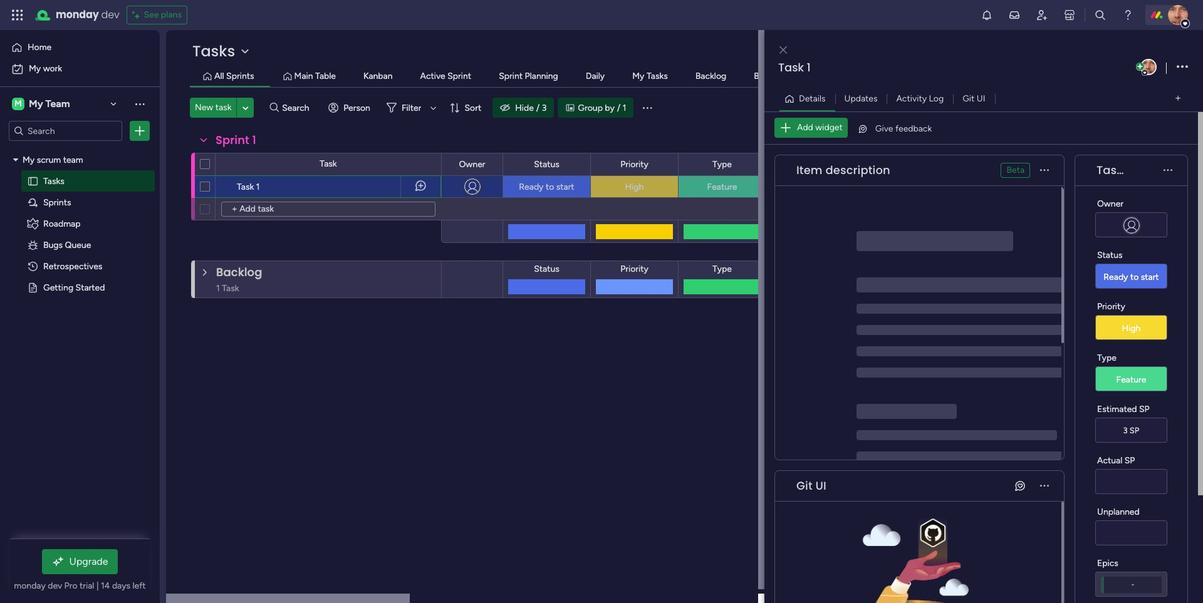 Task type: describe. For each thing, give the bounding box(es) containing it.
Sprint 1 field
[[212, 132, 259, 149]]

main
[[294, 71, 313, 81]]

give
[[876, 123, 894, 134]]

0 vertical spatial ready to start
[[519, 181, 575, 192]]

team
[[45, 98, 70, 110]]

new task button
[[190, 98, 237, 118]]

table
[[315, 71, 336, 81]]

owner inside field
[[459, 159, 485, 170]]

update feed image
[[1009, 9, 1021, 21]]

1 horizontal spatial ready
[[1104, 272, 1129, 282]]

person button
[[324, 98, 378, 118]]

sort
[[465, 102, 482, 113]]

ui for git ui button
[[977, 93, 986, 104]]

retrospectives
[[43, 261, 102, 271]]

1 vertical spatial start
[[1141, 272, 1159, 282]]

workspace image
[[12, 97, 24, 111]]

public board image for getting started
[[27, 281, 39, 293]]

1 vertical spatial priority
[[621, 264, 649, 275]]

m
[[14, 98, 22, 109]]

team
[[63, 154, 83, 165]]

1 inside sprint 1 field
[[252, 132, 256, 148]]

plans
[[161, 9, 182, 20]]

bugs
[[43, 239, 63, 250]]

ui for 'git ui' 'field'
[[816, 478, 827, 494]]

sprint for sprint 1
[[216, 132, 249, 148]]

all sprints button
[[211, 70, 257, 83]]

group
[[578, 102, 603, 113]]

group by / 1
[[578, 102, 626, 113]]

log
[[929, 93, 944, 104]]

tasks button
[[190, 41, 255, 61]]

2 type field from the top
[[710, 263, 735, 276]]

item
[[797, 162, 823, 178]]

filter button
[[382, 98, 441, 118]]

|
[[96, 581, 99, 592]]

3 sp
[[1124, 426, 1140, 435]]

home option
[[8, 38, 152, 58]]

home
[[28, 42, 52, 53]]

-
[[1132, 580, 1135, 590]]

Search in workspace field
[[26, 124, 105, 138]]

see plans button
[[127, 6, 187, 24]]

type feature
[[1098, 353, 1147, 385]]

2 more dots image from the left
[[1164, 166, 1173, 175]]

monday for monday dev
[[56, 8, 99, 22]]

caret down image
[[13, 155, 18, 164]]

sp for actual sp
[[1125, 456, 1135, 466]]

0 vertical spatial feature
[[707, 181, 737, 192]]

Task 1 field
[[775, 60, 1134, 76]]

backlog for backlog field
[[216, 265, 262, 280]]

my for my team
[[29, 98, 43, 110]]

help
[[1150, 572, 1173, 585]]

description
[[826, 162, 891, 178]]

hide / 3
[[515, 102, 547, 113]]

left
[[133, 581, 146, 592]]

v2 search image
[[270, 101, 279, 115]]

Backlog field
[[213, 265, 265, 281]]

trial
[[80, 581, 94, 592]]

git ui for git ui button
[[963, 93, 986, 104]]

beta
[[1007, 165, 1025, 176]]

my for my work
[[29, 63, 41, 74]]

my work option
[[8, 59, 152, 79]]

help button
[[1140, 568, 1183, 589]]

main table button
[[291, 70, 339, 83]]

activity log
[[897, 93, 944, 104]]

kanban button
[[360, 70, 396, 83]]

1 vertical spatial type
[[713, 264, 732, 275]]

type inside type feature
[[1098, 353, 1117, 364]]

dev for monday dev
[[101, 8, 119, 22]]

1 more dots image from the left
[[1041, 166, 1049, 175]]

epics
[[1098, 558, 1119, 569]]

0 vertical spatial type
[[713, 159, 732, 170]]

bugs queue
[[43, 239, 91, 250]]

details button
[[780, 89, 835, 109]]

14
[[101, 581, 110, 592]]

actual sp
[[1098, 456, 1135, 466]]

tasks inside button
[[647, 71, 668, 81]]

my work link
[[8, 59, 152, 79]]

add
[[797, 122, 813, 133]]

sprint inside "active sprint" button
[[448, 71, 471, 81]]

item description
[[797, 162, 891, 178]]

hide
[[515, 102, 534, 113]]

active
[[420, 71, 446, 81]]

upgrade
[[69, 556, 108, 568]]

new task
[[195, 102, 232, 113]]

monday marketplace image
[[1064, 9, 1076, 21]]

0 horizontal spatial start
[[556, 181, 575, 192]]

sp for estimated sp
[[1140, 404, 1150, 415]]

2 vertical spatial task
[[237, 182, 254, 192]]

2 status field from the top
[[531, 263, 563, 276]]

kanban
[[364, 71, 393, 81]]

scrum
[[37, 154, 61, 165]]

1 priority field from the top
[[617, 158, 652, 171]]

public board image for tasks
[[27, 175, 39, 187]]

1 vertical spatial ready to start
[[1104, 272, 1159, 282]]

my for my tasks
[[633, 71, 645, 81]]

options image
[[134, 125, 146, 137]]

give feedback
[[876, 123, 932, 134]]



Task type: locate. For each thing, give the bounding box(es) containing it.
2 vertical spatial tasks
[[43, 176, 64, 186]]

3 down estimated sp
[[1124, 426, 1128, 435]]

ui inside 'git ui' 'field'
[[816, 478, 827, 494]]

1 vertical spatial sp
[[1130, 426, 1140, 435]]

1 horizontal spatial git
[[963, 93, 975, 104]]

3 right hide
[[542, 102, 547, 113]]

my inside option
[[29, 63, 41, 74]]

give feedback image
[[1014, 480, 1027, 493]]

0 horizontal spatial tasks
[[43, 176, 64, 186]]

upgrade button
[[42, 550, 118, 575]]

public board image left the getting
[[27, 281, 39, 293]]

1 horizontal spatial backlog
[[696, 71, 727, 81]]

all sprints
[[214, 71, 254, 81]]

Git UI field
[[794, 478, 830, 495]]

my for my scrum team
[[23, 154, 35, 165]]

3
[[542, 102, 547, 113], [1124, 426, 1128, 435]]

search everything image
[[1094, 9, 1107, 21]]

1 inside task 1 field
[[807, 60, 811, 75]]

see plans
[[144, 9, 182, 20]]

0 vertical spatial ui
[[977, 93, 986, 104]]

2 horizontal spatial task
[[779, 60, 804, 75]]

1 vertical spatial ui
[[816, 478, 827, 494]]

0 horizontal spatial ui
[[816, 478, 827, 494]]

1 vertical spatial type field
[[710, 263, 735, 276]]

my scrum team
[[23, 154, 83, 165]]

my tasks
[[633, 71, 668, 81]]

roadmap
[[43, 218, 81, 229]]

0 vertical spatial dev
[[101, 8, 119, 22]]

0 vertical spatial monday
[[56, 8, 99, 22]]

give feedback button
[[853, 119, 937, 139]]

2 horizontal spatial tasks
[[647, 71, 668, 81]]

new
[[195, 102, 213, 113]]

0 horizontal spatial dev
[[48, 581, 62, 592]]

1 vertical spatial status
[[1098, 250, 1123, 261]]

workspace options image
[[134, 98, 146, 110]]

backlog
[[696, 71, 727, 81], [216, 265, 262, 280]]

Priority field
[[617, 158, 652, 171], [617, 263, 652, 276]]

public board image
[[27, 175, 39, 187], [27, 281, 39, 293]]

estimated
[[1098, 404, 1137, 415]]

0 vertical spatial start
[[556, 181, 575, 192]]

ready
[[519, 181, 544, 192], [1104, 272, 1129, 282]]

1 vertical spatial tasks
[[647, 71, 668, 81]]

git ui inside 'field'
[[797, 478, 827, 494]]

0 vertical spatial owner
[[459, 159, 485, 170]]

0 vertical spatial task
[[779, 60, 804, 75]]

close image
[[780, 45, 787, 55]]

sp down estimated sp
[[1130, 426, 1140, 435]]

1 vertical spatial sprints
[[43, 197, 71, 207]]

0 horizontal spatial high
[[625, 181, 644, 192]]

0 horizontal spatial more dots image
[[1041, 166, 1049, 175]]

days
[[112, 581, 130, 592]]

0 horizontal spatial owner
[[459, 159, 485, 170]]

sprint inside sprint 1 field
[[216, 132, 249, 148]]

more dots image
[[1041, 166, 1049, 175], [1164, 166, 1173, 175]]

Item description field
[[794, 162, 894, 179]]

priority inside priority high
[[1098, 301, 1126, 312]]

1 horizontal spatial git ui
[[963, 93, 986, 104]]

2 / from the left
[[617, 102, 621, 113]]

getting
[[43, 282, 73, 293]]

0 vertical spatial ready
[[519, 181, 544, 192]]

sprint
[[448, 71, 471, 81], [499, 71, 523, 81], [216, 132, 249, 148]]

git inside 'git ui' 'field'
[[797, 478, 813, 494]]

widget
[[816, 122, 843, 133]]

1 horizontal spatial tasks
[[192, 41, 235, 61]]

status for second status 'field' from the bottom of the page
[[534, 159, 560, 170]]

my left "work"
[[29, 63, 41, 74]]

sort button
[[445, 98, 489, 118]]

options image
[[1177, 59, 1188, 76]]

sprint left planning
[[499, 71, 523, 81]]

Status field
[[531, 158, 563, 171], [531, 263, 563, 276]]

sprint planning
[[499, 71, 558, 81]]

backlog inside field
[[216, 265, 262, 280]]

0 vertical spatial to
[[546, 181, 554, 192]]

0 vertical spatial 3
[[542, 102, 547, 113]]

task 1 down "close" icon
[[779, 60, 811, 75]]

1 horizontal spatial ui
[[977, 93, 986, 104]]

status
[[534, 159, 560, 170], [1098, 250, 1123, 261], [534, 264, 560, 275]]

Owner field
[[456, 158, 489, 171]]

1 vertical spatial to
[[1131, 272, 1139, 282]]

home link
[[8, 38, 152, 58]]

sprints up roadmap
[[43, 197, 71, 207]]

0 horizontal spatial ready to start
[[519, 181, 575, 192]]

add view image
[[1176, 94, 1181, 103]]

option
[[0, 148, 160, 151]]

see
[[144, 9, 159, 20]]

monday for monday dev pro trial | 14 days left
[[14, 581, 46, 592]]

0 horizontal spatial ready
[[519, 181, 544, 192]]

git inside git ui button
[[963, 93, 975, 104]]

1 vertical spatial owner
[[1098, 199, 1124, 209]]

1 horizontal spatial dev
[[101, 8, 119, 22]]

invite members image
[[1036, 9, 1049, 21]]

feedback
[[896, 123, 932, 134]]

more dots image
[[1041, 482, 1049, 491]]

pro
[[64, 581, 77, 592]]

backlog for backlog button
[[696, 71, 727, 81]]

0 vertical spatial backlog
[[696, 71, 727, 81]]

0 vertical spatial git
[[963, 93, 975, 104]]

updates
[[845, 93, 878, 104]]

my inside workspace selection element
[[29, 98, 43, 110]]

git ui inside button
[[963, 93, 986, 104]]

queue
[[65, 239, 91, 250]]

0 horizontal spatial feature
[[707, 181, 737, 192]]

status for second status 'field'
[[534, 264, 560, 275]]

0 vertical spatial priority
[[621, 159, 649, 170]]

/ right hide
[[536, 102, 540, 113]]

sprints right 'all' in the top left of the page
[[226, 71, 254, 81]]

add widget button
[[775, 118, 848, 138]]

my tasks button
[[629, 70, 671, 83]]

sprint inside the sprint planning 'button'
[[499, 71, 523, 81]]

ui
[[977, 93, 986, 104], [816, 478, 827, 494]]

my team
[[29, 98, 70, 110]]

1 vertical spatial status field
[[531, 263, 563, 276]]

sprints
[[226, 71, 254, 81], [43, 197, 71, 207]]

0 horizontal spatial git ui
[[797, 478, 827, 494]]

feature
[[707, 181, 737, 192], [1117, 375, 1147, 385]]

2 priority field from the top
[[617, 263, 652, 276]]

sp up the '3 sp'
[[1140, 404, 1150, 415]]

sp right actual
[[1125, 456, 1135, 466]]

backlog inside button
[[696, 71, 727, 81]]

1 horizontal spatial feature
[[1117, 375, 1147, 385]]

sprints inside button
[[226, 71, 254, 81]]

task 1
[[779, 60, 811, 75], [237, 182, 260, 192]]

git ui
[[963, 93, 986, 104], [797, 478, 827, 494]]

started
[[76, 282, 105, 293]]

1 vertical spatial task
[[320, 159, 337, 169]]

1 horizontal spatial ready to start
[[1104, 272, 1159, 282]]

1 horizontal spatial start
[[1141, 272, 1159, 282]]

0 horizontal spatial backlog
[[216, 265, 262, 280]]

2 vertical spatial status
[[534, 264, 560, 275]]

1 horizontal spatial high
[[1122, 323, 1141, 334]]

git ui for 'git ui' 'field'
[[797, 478, 827, 494]]

sprints inside list box
[[43, 197, 71, 207]]

2 vertical spatial type
[[1098, 353, 1117, 364]]

1 horizontal spatial task 1
[[779, 60, 811, 75]]

daily
[[586, 71, 605, 81]]

git ui button
[[954, 89, 995, 109]]

sprint right active at the left
[[448, 71, 471, 81]]

monday dev
[[56, 8, 119, 22]]

/ right by
[[617, 102, 621, 113]]

notifications image
[[981, 9, 994, 21]]

task 1 inside field
[[779, 60, 811, 75]]

1 vertical spatial 3
[[1124, 426, 1128, 435]]

task up "+ add task" text field
[[320, 159, 337, 169]]

1 horizontal spatial 3
[[1124, 426, 1128, 435]]

sprint planning button
[[496, 70, 561, 83]]

tasks up 'all' in the top left of the page
[[192, 41, 235, 61]]

angle down image
[[243, 103, 249, 113]]

0 horizontal spatial to
[[546, 181, 554, 192]]

tab list
[[190, 66, 1178, 87]]

0 vertical spatial type field
[[710, 158, 735, 171]]

0 vertical spatial sprints
[[226, 71, 254, 81]]

filter
[[402, 102, 422, 113]]

0 horizontal spatial 3
[[542, 102, 547, 113]]

1 status field from the top
[[531, 158, 563, 171]]

sprint for sprint planning
[[499, 71, 523, 81]]

0 vertical spatial sp
[[1140, 404, 1150, 415]]

1 horizontal spatial more dots image
[[1164, 166, 1173, 175]]

0 vertical spatial priority field
[[617, 158, 652, 171]]

1 horizontal spatial sprints
[[226, 71, 254, 81]]

my up menu image
[[633, 71, 645, 81]]

estimated sp
[[1098, 404, 1150, 415]]

main table
[[294, 71, 336, 81]]

git for 'git ui' 'field'
[[797, 478, 813, 494]]

sprint 1
[[216, 132, 256, 148]]

dev left see
[[101, 8, 119, 22]]

by
[[605, 102, 615, 113]]

0 vertical spatial public board image
[[27, 175, 39, 187]]

daily button
[[583, 70, 608, 83]]

task down "close" icon
[[779, 60, 804, 75]]

1 vertical spatial dev
[[48, 581, 62, 592]]

1 vertical spatial git
[[797, 478, 813, 494]]

my inside button
[[633, 71, 645, 81]]

dev left pro at bottom
[[48, 581, 62, 592]]

start
[[556, 181, 575, 192], [1141, 272, 1159, 282]]

1 horizontal spatial monday
[[56, 8, 99, 22]]

1 horizontal spatial task
[[320, 159, 337, 169]]

1 vertical spatial backlog
[[216, 265, 262, 280]]

owner
[[459, 159, 485, 170], [1098, 199, 1124, 209]]

help image
[[1122, 9, 1135, 21]]

my right workspace icon
[[29, 98, 43, 110]]

0 horizontal spatial task 1
[[237, 182, 260, 192]]

0 vertical spatial high
[[625, 181, 644, 192]]

1 vertical spatial ready
[[1104, 272, 1129, 282]]

0 vertical spatial status field
[[531, 158, 563, 171]]

tasks inside list box
[[43, 176, 64, 186]]

task
[[215, 102, 232, 113]]

1 horizontal spatial /
[[617, 102, 621, 113]]

2 public board image from the top
[[27, 281, 39, 293]]

Type field
[[710, 158, 735, 171], [710, 263, 735, 276]]

0 horizontal spatial sprint
[[216, 132, 249, 148]]

person
[[344, 102, 370, 113]]

sprint down the task
[[216, 132, 249, 148]]

task down sprint 1 field
[[237, 182, 254, 192]]

dev
[[101, 8, 119, 22], [48, 581, 62, 592]]

public board image down scrum
[[27, 175, 39, 187]]

1 vertical spatial feature
[[1117, 375, 1147, 385]]

my inside list box
[[23, 154, 35, 165]]

list box
[[0, 146, 160, 467]]

active sprint
[[420, 71, 471, 81]]

select product image
[[11, 9, 24, 21]]

activity
[[897, 93, 927, 104]]

getting started
[[43, 282, 105, 293]]

monday left pro at bottom
[[14, 581, 46, 592]]

tasks up menu image
[[647, 71, 668, 81]]

1 vertical spatial task 1
[[237, 182, 260, 192]]

activity log button
[[887, 89, 954, 109]]

1 public board image from the top
[[27, 175, 39, 187]]

priority high
[[1098, 301, 1141, 334]]

high inside priority high
[[1122, 323, 1141, 334]]

Search field
[[279, 99, 317, 117]]

details
[[799, 93, 826, 104]]

dapulse addbtn image
[[1136, 63, 1145, 71]]

1 horizontal spatial sprint
[[448, 71, 471, 81]]

0 vertical spatial git ui
[[963, 93, 986, 104]]

1 vertical spatial monday
[[14, 581, 46, 592]]

my right caret down icon
[[23, 154, 35, 165]]

1 vertical spatial public board image
[[27, 281, 39, 293]]

sp for 3 sp
[[1130, 426, 1140, 435]]

priority
[[621, 159, 649, 170], [621, 264, 649, 275], [1098, 301, 1126, 312]]

type
[[713, 159, 732, 170], [713, 264, 732, 275], [1098, 353, 1117, 364]]

list box containing my scrum team
[[0, 146, 160, 467]]

add widget
[[797, 122, 843, 133]]

ui inside git ui button
[[977, 93, 986, 104]]

arrow down image
[[426, 100, 441, 115]]

0 horizontal spatial task
[[237, 182, 254, 192]]

work
[[43, 63, 62, 74]]

backlog button
[[692, 70, 730, 83]]

monday up the home option
[[56, 8, 99, 22]]

None field
[[1094, 162, 1132, 179]]

git for git ui button
[[963, 93, 975, 104]]

feature inside type feature
[[1117, 375, 1147, 385]]

1 type field from the top
[[710, 158, 735, 171]]

0 vertical spatial task 1
[[779, 60, 811, 75]]

0 horizontal spatial sprints
[[43, 197, 71, 207]]

updates button
[[835, 89, 887, 109]]

unplanned
[[1098, 507, 1140, 518]]

tasks down my scrum team
[[43, 176, 64, 186]]

task inside field
[[779, 60, 804, 75]]

all
[[214, 71, 224, 81]]

dev for monday dev pro trial | 14 days left
[[48, 581, 62, 592]]

active sprint button
[[417, 70, 475, 83]]

2 vertical spatial sp
[[1125, 456, 1135, 466]]

0 horizontal spatial git
[[797, 478, 813, 494]]

1 vertical spatial git ui
[[797, 478, 827, 494]]

1 vertical spatial high
[[1122, 323, 1141, 334]]

1 / from the left
[[536, 102, 540, 113]]

0 horizontal spatial /
[[536, 102, 540, 113]]

1 vertical spatial priority field
[[617, 263, 652, 276]]

1 horizontal spatial owner
[[1098, 199, 1124, 209]]

monday dev pro trial | 14 days left
[[14, 581, 146, 592]]

james peterson image
[[1168, 5, 1188, 25]]

sp
[[1140, 404, 1150, 415], [1130, 426, 1140, 435], [1125, 456, 1135, 466]]

+ Add task text field
[[221, 202, 436, 217]]

my work
[[29, 63, 62, 74]]

high
[[625, 181, 644, 192], [1122, 323, 1141, 334]]

to
[[546, 181, 554, 192], [1131, 272, 1139, 282]]

0 vertical spatial tasks
[[192, 41, 235, 61]]

menu image
[[642, 102, 654, 114]]

0 horizontal spatial monday
[[14, 581, 46, 592]]

workspace selection element
[[12, 97, 72, 112]]

1 horizontal spatial to
[[1131, 272, 1139, 282]]

2 vertical spatial priority
[[1098, 301, 1126, 312]]

0 vertical spatial status
[[534, 159, 560, 170]]

tab list containing all sprints
[[190, 66, 1178, 87]]

task 1 down sprint 1 field
[[237, 182, 260, 192]]

planning
[[525, 71, 558, 81]]



Task type: vqa. For each thing, say whether or not it's contained in the screenshot.
leftmost to
yes



